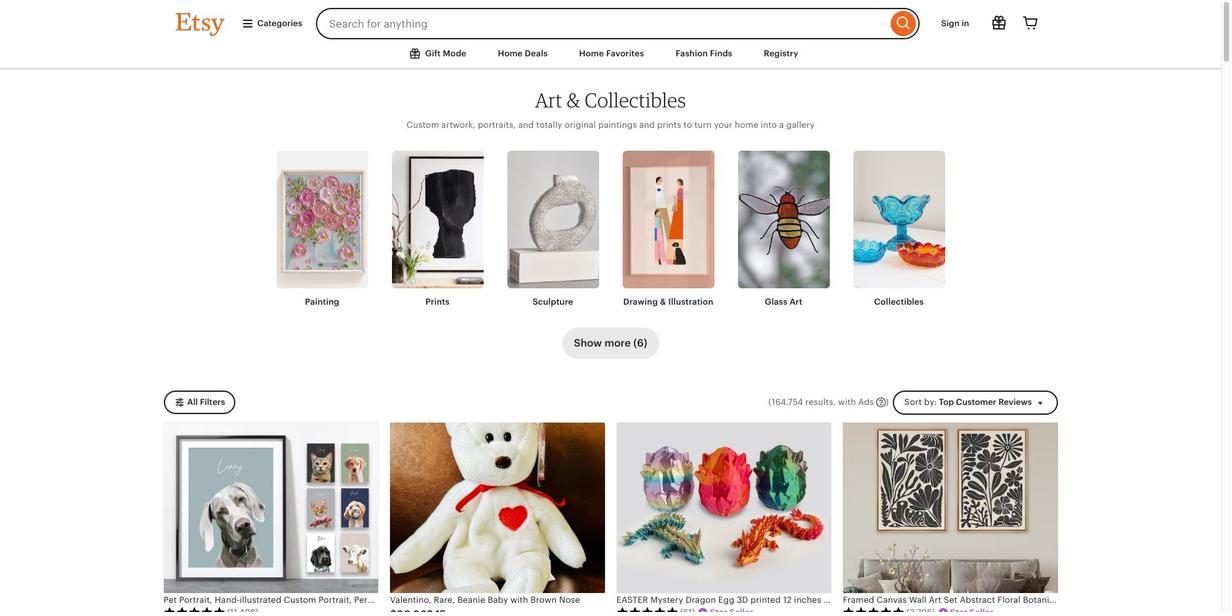 Task type: vqa. For each thing, say whether or not it's contained in the screenshot.
5 out of 5 stars image
yes



Task type: describe. For each thing, give the bounding box(es) containing it.
pet portrait, hand-illustrated custom portrait, personalized dog wall art, pet memorial ideas, digital or print, couple gift image
[[164, 423, 378, 593]]

5 out of 5 stars image for pet portrait, hand-illustrated custom portrait, personalized dog wall art, pet memorial ideas, digital or print, couple gift "image"
[[164, 607, 225, 613]]



Task type: locate. For each thing, give the bounding box(es) containing it.
1 5 out of 5 stars image from the left
[[164, 607, 225, 613]]

banner
[[152, 0, 1070, 39]]

0 horizontal spatial 5 out of 5 stars image
[[164, 607, 225, 613]]

3 5 out of 5 stars image from the left
[[843, 607, 905, 613]]

5 out of 5 stars image for easter mystery dragon egg 3d printed 12 inches fidget toys christmas printing collection collectable gift thanksgiving decor fun kids game image
[[617, 607, 678, 613]]

2 horizontal spatial 5 out of 5 stars image
[[843, 607, 905, 613]]

menu bar
[[0, 0, 1222, 69], [152, 39, 1070, 69]]

framed canvas wall art set abstract floral botanical prints minimalist modern art boho wall decor image
[[843, 423, 1058, 593]]

1 horizontal spatial 5 out of 5 stars image
[[617, 607, 678, 613]]

5 out of 5 stars image
[[164, 607, 225, 613], [617, 607, 678, 613], [843, 607, 905, 613]]

easter mystery dragon egg 3d printed 12 inches fidget toys christmas printing collection collectable gift thanksgiving decor fun kids game image
[[617, 423, 832, 593]]

Search for anything text field
[[316, 8, 888, 39]]

5 out of 5 stars image for framed canvas wall art set abstract floral botanical prints minimalist modern art boho wall decor image
[[843, 607, 905, 613]]

None search field
[[316, 8, 920, 39]]

valentino, rare, beanie baby with brown nose image
[[390, 423, 605, 593]]

2 5 out of 5 stars image from the left
[[617, 607, 678, 613]]



